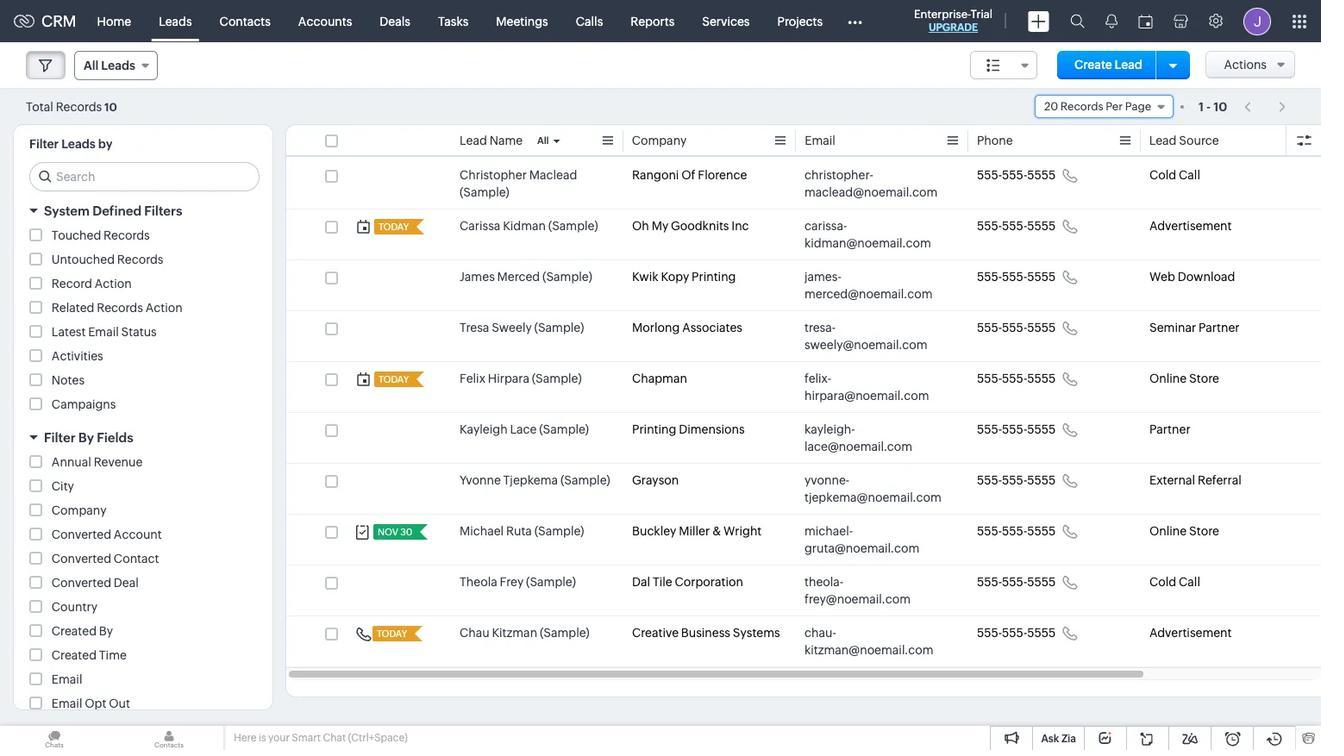 Task type: describe. For each thing, give the bounding box(es) containing it.
by for created
[[99, 624, 113, 638]]

created time
[[52, 649, 127, 662]]

1 vertical spatial partner
[[1150, 423, 1191, 436]]

your
[[268, 732, 290, 744]]

signals element
[[1095, 0, 1128, 42]]

tresa
[[460, 321, 489, 335]]

hirpara@noemail.com
[[805, 389, 929, 403]]

chau kitzman (sample) link
[[460, 624, 590, 642]]

carissa kidman (sample) link
[[460, 217, 598, 235]]

1 vertical spatial company
[[52, 504, 107, 517]]

felix
[[460, 372, 486, 385]]

store for michael- gruta@noemail.com
[[1189, 524, 1219, 538]]

name
[[490, 134, 523, 147]]

chapman
[[632, 372, 687, 385]]

services link
[[688, 0, 764, 42]]

annual
[[52, 455, 91, 469]]

reports
[[631, 14, 675, 28]]

555-555-5555 for theola- frey@noemail.com
[[977, 575, 1056, 589]]

10 for total records 10
[[104, 100, 117, 113]]

contacts
[[220, 14, 271, 28]]

michael-
[[805, 524, 853, 538]]

by
[[98, 137, 113, 151]]

here
[[234, 732, 257, 744]]

created for created by
[[52, 624, 97, 638]]

seminar
[[1150, 321, 1196, 335]]

555-555-5555 for michael- gruta@noemail.com
[[977, 524, 1056, 538]]

page
[[1125, 100, 1151, 113]]

home link
[[83, 0, 145, 42]]

external
[[1150, 473, 1195, 487]]

email down created time
[[52, 673, 82, 686]]

michael
[[460, 524, 504, 538]]

All Leads field
[[74, 51, 158, 80]]

0 horizontal spatial action
[[95, 277, 132, 291]]

-
[[1207, 100, 1211, 113]]

0 vertical spatial leads
[[159, 14, 192, 28]]

my
[[652, 219, 669, 233]]

advertisement for chau- kitzman@noemail.com
[[1150, 626, 1232, 640]]

email up christopher-
[[805, 134, 835, 147]]

sweely
[[492, 321, 532, 335]]

projects link
[[764, 0, 837, 42]]

tasks link
[[424, 0, 482, 42]]

5555 for james- merced@noemail.com
[[1027, 270, 1056, 284]]

1 horizontal spatial partner
[[1199, 321, 1240, 335]]

web
[[1150, 270, 1175, 284]]

search element
[[1060, 0, 1095, 42]]

(sample) for james merced (sample)
[[543, 270, 592, 284]]

555-555-5555 for kayleigh- lace@noemail.com
[[977, 423, 1056, 436]]

maclead
[[529, 168, 577, 182]]

5555 for kayleigh- lace@noemail.com
[[1027, 423, 1056, 436]]

defined
[[92, 204, 141, 218]]

projects
[[777, 14, 823, 28]]

search image
[[1070, 14, 1085, 28]]

phone
[[977, 134, 1013, 147]]

chau- kitzman@noemail.com link
[[805, 624, 943, 659]]

web download
[[1150, 270, 1235, 284]]

555-555-5555 for christopher- maclead@noemail.com
[[977, 168, 1056, 182]]

profile element
[[1233, 0, 1282, 42]]

kidman
[[503, 219, 546, 233]]

michael- gruta@noemail.com link
[[805, 523, 943, 557]]

call for christopher- maclead@noemail.com
[[1179, 168, 1200, 182]]

today for felix hirpara (sample)
[[379, 374, 409, 385]]

advertisement for carissa- kidman@noemail.com
[[1150, 219, 1232, 233]]

records for touched
[[104, 229, 150, 242]]

reports link
[[617, 0, 688, 42]]

1 - 10
[[1199, 100, 1227, 113]]

chats image
[[0, 726, 109, 750]]

christopher-
[[805, 168, 874, 182]]

records for 20
[[1061, 100, 1103, 113]]

touched
[[52, 229, 101, 242]]

meetings link
[[482, 0, 562, 42]]

chau- kitzman@noemail.com
[[805, 626, 934, 657]]

deal
[[114, 576, 139, 590]]

555-555-5555 for james- merced@noemail.com
[[977, 270, 1056, 284]]

calls link
[[562, 0, 617, 42]]

size image
[[987, 58, 1001, 73]]

leads for all leads
[[101, 59, 135, 72]]

5555 for tresa- sweely@noemail.com
[[1027, 321, 1056, 335]]

untouched
[[52, 253, 115, 266]]

online for michael- gruta@noemail.com
[[1150, 524, 1187, 538]]

christopher maclead (sample) link
[[460, 166, 615, 201]]

create menu element
[[1018, 0, 1060, 42]]

james- merced@noemail.com
[[805, 270, 933, 301]]

florence
[[698, 168, 747, 182]]

status
[[121, 325, 157, 339]]

cold for christopher- maclead@noemail.com
[[1150, 168, 1176, 182]]

kwik kopy printing
[[632, 270, 736, 284]]

chau
[[460, 626, 490, 640]]

email left the opt
[[52, 697, 82, 711]]

555-555-5555 for felix- hirpara@noemail.com
[[977, 372, 1056, 385]]

(sample) for christopher maclead (sample)
[[460, 185, 509, 199]]

buckley
[[632, 524, 676, 538]]

converted for converted account
[[52, 528, 111, 542]]

activities
[[52, 349, 103, 363]]

frey
[[500, 575, 524, 589]]

ask zia
[[1041, 733, 1076, 745]]

create
[[1075, 58, 1112, 72]]

deals link
[[366, 0, 424, 42]]

dal
[[632, 575, 650, 589]]

(sample) for theola frey (sample)
[[526, 575, 576, 589]]

felix hirpara (sample)
[[460, 372, 582, 385]]

all leads
[[84, 59, 135, 72]]

call for theola- frey@noemail.com
[[1179, 575, 1200, 589]]

Other Modules field
[[837, 7, 874, 35]]

(sample) for yvonne tjepkema (sample)
[[560, 473, 610, 487]]

online store for michael- gruta@noemail.com
[[1150, 524, 1219, 538]]

gruta@noemail.com
[[805, 542, 920, 555]]

contact
[[114, 552, 159, 566]]

christopher- maclead@noemail.com
[[805, 168, 938, 199]]

converted deal
[[52, 576, 139, 590]]

all for all
[[537, 135, 549, 146]]

cold call for christopher- maclead@noemail.com
[[1150, 168, 1200, 182]]

created for created time
[[52, 649, 97, 662]]

tasks
[[438, 14, 469, 28]]

nov 30
[[378, 527, 412, 537]]

notes
[[52, 373, 85, 387]]

upgrade
[[929, 22, 978, 34]]

fields
[[97, 430, 133, 445]]

filter by fields
[[44, 430, 133, 445]]

miller
[[679, 524, 710, 538]]

calendar image
[[1138, 14, 1153, 28]]

creative
[[632, 626, 679, 640]]

converted for converted contact
[[52, 552, 111, 566]]

dimensions
[[679, 423, 745, 436]]

seminar partner
[[1150, 321, 1240, 335]]

20 records per page
[[1044, 100, 1151, 113]]

james- merced@noemail.com link
[[805, 268, 943, 303]]

email down the related records action
[[88, 325, 119, 339]]

create lead button
[[1057, 51, 1160, 79]]

trial
[[971, 8, 993, 21]]

merced
[[497, 270, 540, 284]]

(sample) for kayleigh lace (sample)
[[539, 423, 589, 436]]

james-
[[805, 270, 841, 284]]

total records 10
[[26, 100, 117, 113]]

latest
[[52, 325, 86, 339]]

5555 for felix- hirpara@noemail.com
[[1027, 372, 1056, 385]]

1 horizontal spatial printing
[[692, 270, 736, 284]]

tjepkema@noemail.com
[[805, 491, 942, 505]]



Task type: vqa. For each thing, say whether or not it's contained in the screenshot.


Task type: locate. For each thing, give the bounding box(es) containing it.
cold call for theola- frey@noemail.com
[[1150, 575, 1200, 589]]

records up "filter leads by"
[[56, 100, 102, 113]]

2 horizontal spatial leads
[[159, 14, 192, 28]]

related
[[52, 301, 94, 315]]

company down city at left
[[52, 504, 107, 517]]

0 vertical spatial online store
[[1150, 372, 1219, 385]]

annual revenue
[[52, 455, 143, 469]]

3 converted from the top
[[52, 576, 111, 590]]

filter inside dropdown button
[[44, 430, 76, 445]]

morlong associates
[[632, 321, 742, 335]]

action up status
[[145, 301, 183, 315]]

created
[[52, 624, 97, 638], [52, 649, 97, 662]]

1 vertical spatial cold call
[[1150, 575, 1200, 589]]

(sample) for carissa kidman (sample)
[[548, 219, 598, 233]]

5555 for michael- gruta@noemail.com
[[1027, 524, 1056, 538]]

(sample) inside the "tresa sweely (sample)" 'link'
[[534, 321, 584, 335]]

(sample) right hirpara
[[532, 372, 582, 385]]

0 vertical spatial today
[[379, 222, 409, 232]]

0 horizontal spatial company
[[52, 504, 107, 517]]

1 555-555-5555 from the top
[[977, 168, 1056, 182]]

0 horizontal spatial partner
[[1150, 423, 1191, 436]]

8 5555 from the top
[[1027, 524, 1056, 538]]

1 vertical spatial cold
[[1150, 575, 1176, 589]]

yvonne tjepkema (sample)
[[460, 473, 610, 487]]

of
[[681, 168, 696, 182]]

lead for lead name
[[460, 134, 487, 147]]

advertisement
[[1150, 219, 1232, 233], [1150, 626, 1232, 640]]

0 vertical spatial filter
[[29, 137, 59, 151]]

Search text field
[[30, 163, 259, 191]]

1 converted from the top
[[52, 528, 111, 542]]

printing right kopy
[[692, 270, 736, 284]]

10 up by at the left of the page
[[104, 100, 117, 113]]

total
[[26, 100, 53, 113]]

partner right seminar
[[1199, 321, 1240, 335]]

(sample) for michael ruta (sample)
[[534, 524, 584, 538]]

10 for 1 - 10
[[1214, 100, 1227, 113]]

untouched records
[[52, 253, 163, 266]]

10 555-555-5555 from the top
[[977, 626, 1056, 640]]

1 vertical spatial action
[[145, 301, 183, 315]]

printing dimensions
[[632, 423, 745, 436]]

10
[[1214, 100, 1227, 113], [104, 100, 117, 113]]

2 vertical spatial converted
[[52, 576, 111, 590]]

0 horizontal spatial all
[[84, 59, 99, 72]]

records for total
[[56, 100, 102, 113]]

filters
[[144, 204, 182, 218]]

lace@noemail.com
[[805, 440, 913, 454]]

goodknits
[[671, 219, 729, 233]]

5555 for yvonne- tjepkema@noemail.com
[[1027, 473, 1056, 487]]

calls
[[576, 14, 603, 28]]

6 555-555-5555 from the top
[[977, 423, 1056, 436]]

leads down home
[[101, 59, 135, 72]]

all up total records 10
[[84, 59, 99, 72]]

0 vertical spatial advertisement
[[1150, 219, 1232, 233]]

0 vertical spatial created
[[52, 624, 97, 638]]

1 horizontal spatial action
[[145, 301, 183, 315]]

10 5555 from the top
[[1027, 626, 1056, 640]]

0 vertical spatial action
[[95, 277, 132, 291]]

1 vertical spatial all
[[537, 135, 549, 146]]

filter
[[29, 137, 59, 151], [44, 430, 76, 445]]

contacts link
[[206, 0, 284, 42]]

today for chau kitzman (sample)
[[377, 629, 407, 639]]

1 created from the top
[[52, 624, 97, 638]]

(sample) right merced
[[543, 270, 592, 284]]

555-
[[977, 168, 1002, 182], [1002, 168, 1027, 182], [977, 219, 1002, 233], [1002, 219, 1027, 233], [977, 270, 1002, 284], [1002, 270, 1027, 284], [977, 321, 1002, 335], [1002, 321, 1027, 335], [977, 372, 1002, 385], [1002, 372, 1027, 385], [977, 423, 1002, 436], [1002, 423, 1027, 436], [977, 473, 1002, 487], [1002, 473, 1027, 487], [977, 524, 1002, 538], [1002, 524, 1027, 538], [977, 575, 1002, 589], [1002, 575, 1027, 589], [977, 626, 1002, 640], [1002, 626, 1027, 640]]

is
[[259, 732, 266, 744]]

company up rangoni
[[632, 134, 687, 147]]

online for felix- hirpara@noemail.com
[[1150, 372, 1187, 385]]

felix- hirpara@noemail.com link
[[805, 370, 943, 404]]

action up the related records action
[[95, 277, 132, 291]]

nov
[[378, 527, 398, 537]]

opt
[[85, 697, 106, 711]]

(sample) inside theola frey (sample) link
[[526, 575, 576, 589]]

christopher- maclead@noemail.com link
[[805, 166, 943, 201]]

all for all leads
[[84, 59, 99, 72]]

555-555-5555 for chau- kitzman@noemail.com
[[977, 626, 1056, 640]]

inc
[[732, 219, 749, 233]]

(sample) right lace
[[539, 423, 589, 436]]

yvonne tjepkema (sample) link
[[460, 472, 610, 489]]

by inside dropdown button
[[78, 430, 94, 445]]

9 5555 from the top
[[1027, 575, 1056, 589]]

leads right home link
[[159, 14, 192, 28]]

crm link
[[14, 12, 76, 30]]

1 vertical spatial advertisement
[[1150, 626, 1232, 640]]

2 online store from the top
[[1150, 524, 1219, 538]]

store for felix- hirpara@noemail.com
[[1189, 372, 1219, 385]]

country
[[52, 600, 97, 614]]

email
[[805, 134, 835, 147], [88, 325, 119, 339], [52, 673, 82, 686], [52, 697, 82, 711]]

partner up the external
[[1150, 423, 1191, 436]]

michael ruta (sample) link
[[460, 523, 584, 540]]

0 vertical spatial by
[[78, 430, 94, 445]]

kitzman
[[492, 626, 537, 640]]

accounts
[[298, 14, 352, 28]]

kayleigh- lace@noemail.com link
[[805, 421, 943, 455]]

(sample) for tresa sweely (sample)
[[534, 321, 584, 335]]

ask
[[1041, 733, 1059, 745]]

2 store from the top
[[1189, 524, 1219, 538]]

(sample) right ruta
[[534, 524, 584, 538]]

store down seminar partner
[[1189, 372, 1219, 385]]

here is your smart chat (ctrl+space)
[[234, 732, 408, 744]]

1 vertical spatial created
[[52, 649, 97, 662]]

0 vertical spatial today link
[[374, 219, 411, 235]]

filter up annual
[[44, 430, 76, 445]]

2 created from the top
[[52, 649, 97, 662]]

(sample) for chau kitzman (sample)
[[540, 626, 590, 640]]

lead source
[[1150, 134, 1219, 147]]

tresa-
[[805, 321, 836, 335]]

(sample) down the christopher
[[460, 185, 509, 199]]

(sample) inside christopher maclead (sample)
[[460, 185, 509, 199]]

systems
[[733, 626, 780, 640]]

printing up grayson
[[632, 423, 676, 436]]

2 converted from the top
[[52, 552, 111, 566]]

4 5555 from the top
[[1027, 321, 1056, 335]]

0 vertical spatial printing
[[692, 270, 736, 284]]

contacts image
[[115, 726, 223, 750]]

2 cold from the top
[[1150, 575, 1176, 589]]

yvonne-
[[805, 473, 850, 487]]

leads for filter leads by
[[61, 137, 95, 151]]

records for untouched
[[117, 253, 163, 266]]

2 vertical spatial leads
[[61, 137, 95, 151]]

5555 for chau- kitzman@noemail.com
[[1027, 626, 1056, 640]]

2 advertisement from the top
[[1150, 626, 1232, 640]]

today link for carissa
[[374, 219, 411, 235]]

2 online from the top
[[1150, 524, 1187, 538]]

converted up converted contact at the left bottom of the page
[[52, 528, 111, 542]]

meetings
[[496, 14, 548, 28]]

converted for converted deal
[[52, 576, 111, 590]]

0 vertical spatial converted
[[52, 528, 111, 542]]

(sample) right kitzman
[[540, 626, 590, 640]]

555-555-5555 for tresa- sweely@noemail.com
[[977, 321, 1056, 335]]

1 horizontal spatial company
[[632, 134, 687, 147]]

None field
[[970, 51, 1038, 79]]

records down defined
[[104, 229, 150, 242]]

5555 for christopher- maclead@noemail.com
[[1027, 168, 1056, 182]]

&
[[712, 524, 721, 538]]

online store for felix- hirpara@noemail.com
[[1150, 372, 1219, 385]]

0 horizontal spatial leads
[[61, 137, 95, 151]]

6 5555 from the top
[[1027, 423, 1056, 436]]

1 cold call from the top
[[1150, 168, 1200, 182]]

james merced (sample) link
[[460, 268, 592, 285]]

theola- frey@noemail.com link
[[805, 573, 943, 608]]

online store down external referral
[[1150, 524, 1219, 538]]

8 555-555-5555 from the top
[[977, 524, 1056, 538]]

1 cold from the top
[[1150, 168, 1176, 182]]

creative business systems
[[632, 626, 780, 640]]

0 vertical spatial partner
[[1199, 321, 1240, 335]]

1 vertical spatial converted
[[52, 552, 111, 566]]

(sample) right kidman
[[548, 219, 598, 233]]

chau kitzman (sample)
[[460, 626, 590, 640]]

10 right - at the right of the page
[[1214, 100, 1227, 113]]

christopher maclead (sample)
[[460, 168, 577, 199]]

1 vertical spatial today link
[[374, 372, 411, 387]]

filter for filter by fields
[[44, 430, 76, 445]]

converted contact
[[52, 552, 159, 566]]

by up annual revenue
[[78, 430, 94, 445]]

store
[[1189, 372, 1219, 385], [1189, 524, 1219, 538]]

(sample) inside james merced (sample) link
[[543, 270, 592, 284]]

today link for felix
[[374, 372, 411, 387]]

yvonne- tjepkema@noemail.com link
[[805, 472, 943, 506]]

records right 20
[[1061, 100, 1103, 113]]

0 vertical spatial cold call
[[1150, 168, 1200, 182]]

1 horizontal spatial lead
[[1115, 58, 1142, 72]]

tresa sweely (sample)
[[460, 321, 584, 335]]

records up latest email status
[[97, 301, 143, 315]]

(sample) inside carissa kidman (sample) link
[[548, 219, 598, 233]]

sweely@noemail.com
[[805, 338, 928, 352]]

0 vertical spatial store
[[1189, 372, 1219, 385]]

converted up converted deal
[[52, 552, 111, 566]]

1 5555 from the top
[[1027, 168, 1056, 182]]

1 advertisement from the top
[[1150, 219, 1232, 233]]

deals
[[380, 14, 410, 28]]

printing
[[692, 270, 736, 284], [632, 423, 676, 436]]

(sample) for felix hirpara (sample)
[[532, 372, 582, 385]]

signals image
[[1106, 14, 1118, 28]]

filter leads by
[[29, 137, 113, 151]]

555-555-5555 for yvonne- tjepkema@noemail.com
[[977, 473, 1056, 487]]

all up maclead
[[537, 135, 549, 146]]

online down the external
[[1150, 524, 1187, 538]]

30
[[400, 527, 412, 537]]

online down seminar
[[1150, 372, 1187, 385]]

(sample) inside michael ruta (sample) 'link'
[[534, 524, 584, 538]]

today for carissa kidman (sample)
[[379, 222, 409, 232]]

(sample) inside yvonne tjepkema (sample) link
[[560, 473, 610, 487]]

2 horizontal spatial lead
[[1150, 134, 1177, 147]]

0 horizontal spatial by
[[78, 430, 94, 445]]

2 555-555-5555 from the top
[[977, 219, 1056, 233]]

1 vertical spatial call
[[1179, 575, 1200, 589]]

system
[[44, 204, 90, 218]]

profile image
[[1244, 7, 1271, 35]]

1 horizontal spatial 10
[[1214, 100, 1227, 113]]

theola frey (sample)
[[460, 575, 576, 589]]

by for filter
[[78, 430, 94, 445]]

(sample) right tjepkema
[[560, 473, 610, 487]]

1 vertical spatial filter
[[44, 430, 76, 445]]

navigation
[[1236, 94, 1295, 119]]

1 online store from the top
[[1150, 372, 1219, 385]]

lead for lead source
[[1150, 134, 1177, 147]]

1 vertical spatial online store
[[1150, 524, 1219, 538]]

carissa- kidman@noemail.com link
[[805, 217, 943, 252]]

converted up country
[[52, 576, 111, 590]]

555-555-5555 for carissa- kidman@noemail.com
[[977, 219, 1056, 233]]

3 555-555-5555 from the top
[[977, 270, 1056, 284]]

lead right create at the top right of page
[[1115, 58, 1142, 72]]

5555 for theola- frey@noemail.com
[[1027, 575, 1056, 589]]

lead inside create lead button
[[1115, 58, 1142, 72]]

lead name
[[460, 134, 523, 147]]

2 call from the top
[[1179, 575, 1200, 589]]

create lead
[[1075, 58, 1142, 72]]

3 5555 from the top
[[1027, 270, 1056, 284]]

cold for theola- frey@noemail.com
[[1150, 575, 1176, 589]]

(sample) inside felix hirpara (sample) link
[[532, 372, 582, 385]]

5555 for carissa- kidman@noemail.com
[[1027, 219, 1056, 233]]

1 store from the top
[[1189, 372, 1219, 385]]

1 vertical spatial today
[[379, 374, 409, 385]]

revenue
[[94, 455, 143, 469]]

today link
[[374, 219, 411, 235], [374, 372, 411, 387], [373, 626, 409, 642]]

leads left by at the left of the page
[[61, 137, 95, 151]]

5 5555 from the top
[[1027, 372, 1056, 385]]

lace
[[510, 423, 537, 436]]

tresa sweely (sample) link
[[460, 319, 584, 336]]

home
[[97, 14, 131, 28]]

account
[[114, 528, 162, 542]]

james
[[460, 270, 495, 284]]

campaigns
[[52, 398, 116, 411]]

created down country
[[52, 624, 97, 638]]

(sample) right frey at the left of page
[[526, 575, 576, 589]]

store down external referral
[[1189, 524, 1219, 538]]

1 vertical spatial online
[[1150, 524, 1187, 538]]

records down touched records
[[117, 253, 163, 266]]

online store down seminar partner
[[1150, 372, 1219, 385]]

7 5555 from the top
[[1027, 473, 1056, 487]]

5 555-555-5555 from the top
[[977, 372, 1056, 385]]

(sample) inside chau kitzman (sample) link
[[540, 626, 590, 640]]

created down created by
[[52, 649, 97, 662]]

0 vertical spatial online
[[1150, 372, 1187, 385]]

2 5555 from the top
[[1027, 219, 1056, 233]]

system defined filters button
[[14, 196, 273, 226]]

morlong
[[632, 321, 680, 335]]

10 inside total records 10
[[104, 100, 117, 113]]

call
[[1179, 168, 1200, 182], [1179, 575, 1200, 589]]

filter down total
[[29, 137, 59, 151]]

by up time
[[99, 624, 113, 638]]

2 vertical spatial today
[[377, 629, 407, 639]]

create menu image
[[1028, 11, 1050, 31]]

1 vertical spatial store
[[1189, 524, 1219, 538]]

1 vertical spatial printing
[[632, 423, 676, 436]]

4 555-555-5555 from the top
[[977, 321, 1056, 335]]

row group containing christopher maclead (sample)
[[286, 159, 1321, 668]]

1 vertical spatial by
[[99, 624, 113, 638]]

1 online from the top
[[1150, 372, 1187, 385]]

today link for chau
[[373, 626, 409, 642]]

1 horizontal spatial leads
[[101, 59, 135, 72]]

leads inside field
[[101, 59, 135, 72]]

0 vertical spatial all
[[84, 59, 99, 72]]

record
[[52, 277, 92, 291]]

city
[[52, 479, 74, 493]]

20 Records Per Page field
[[1035, 95, 1174, 118]]

(sample) right sweely
[[534, 321, 584, 335]]

all inside field
[[84, 59, 99, 72]]

1 horizontal spatial by
[[99, 624, 113, 638]]

company
[[632, 134, 687, 147], [52, 504, 107, 517]]

9 555-555-5555 from the top
[[977, 575, 1056, 589]]

0 horizontal spatial printing
[[632, 423, 676, 436]]

2 cold call from the top
[[1150, 575, 1200, 589]]

0 vertical spatial cold
[[1150, 168, 1176, 182]]

(sample) inside kayleigh lace (sample) "link"
[[539, 423, 589, 436]]

record action
[[52, 277, 132, 291]]

records inside field
[[1061, 100, 1103, 113]]

7 555-555-5555 from the top
[[977, 473, 1056, 487]]

0 vertical spatial company
[[632, 134, 687, 147]]

lead left name
[[460, 134, 487, 147]]

grayson
[[632, 473, 679, 487]]

1 call from the top
[[1179, 168, 1200, 182]]

kayleigh-
[[805, 423, 855, 436]]

cold call
[[1150, 168, 1200, 182], [1150, 575, 1200, 589]]

0 vertical spatial call
[[1179, 168, 1200, 182]]

theola frey (sample) link
[[460, 573, 576, 591]]

1 horizontal spatial all
[[537, 135, 549, 146]]

leads
[[159, 14, 192, 28], [101, 59, 135, 72], [61, 137, 95, 151]]

row group
[[286, 159, 1321, 668]]

0 horizontal spatial lead
[[460, 134, 487, 147]]

filter for filter leads by
[[29, 137, 59, 151]]

lead
[[1115, 58, 1142, 72], [460, 134, 487, 147], [1150, 134, 1177, 147]]

kayleigh lace (sample)
[[460, 423, 589, 436]]

records for related
[[97, 301, 143, 315]]

0 horizontal spatial 10
[[104, 100, 117, 113]]

lead left 'source'
[[1150, 134, 1177, 147]]

1 vertical spatial leads
[[101, 59, 135, 72]]

2 vertical spatial today link
[[373, 626, 409, 642]]



